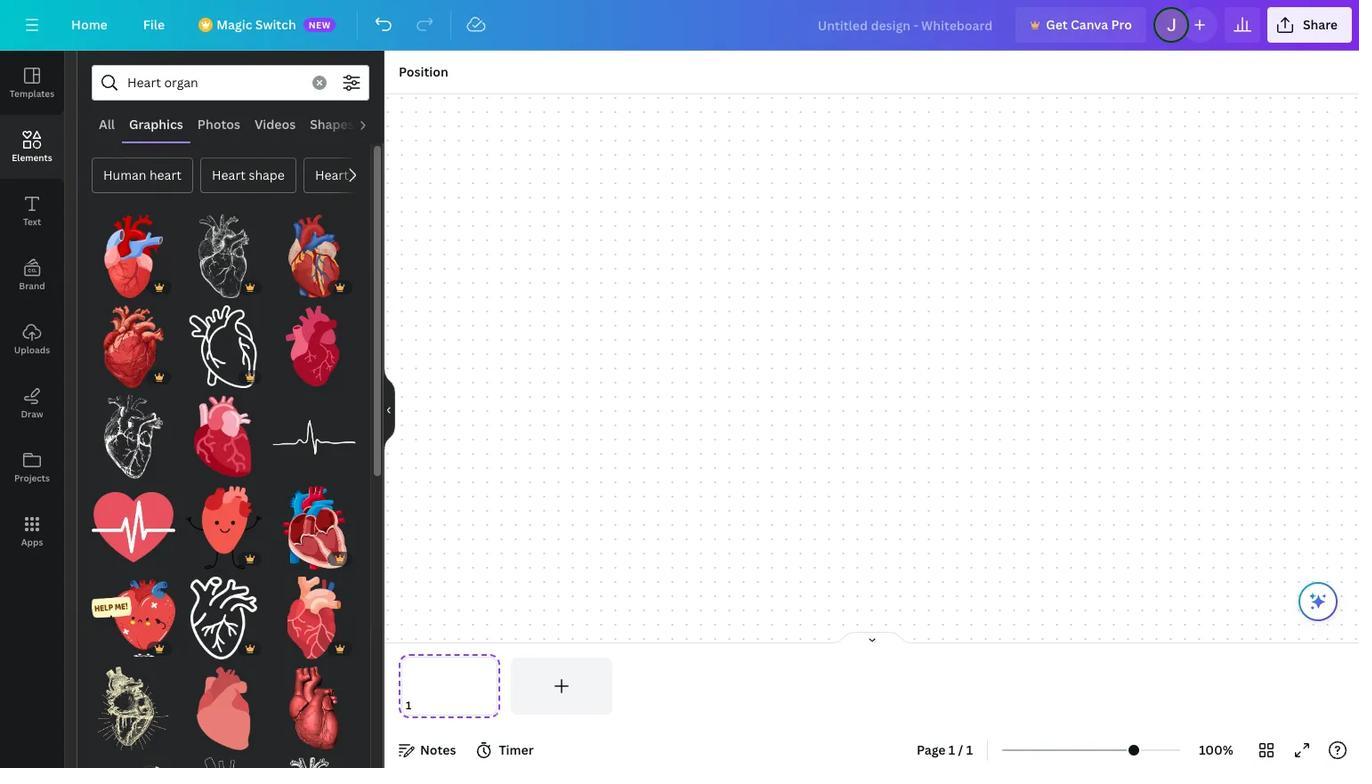 Task type: locate. For each thing, give the bounding box(es) containing it.
stethoscope on heart image
[[92, 758, 175, 768]]

shape
[[249, 167, 285, 183]]

heart shape button
[[200, 158, 296, 193]]

uploads button
[[0, 307, 64, 371]]

new
[[309, 19, 331, 31]]

human heart button
[[92, 158, 193, 193]]

heart rate icon image
[[92, 486, 175, 570]]

apps button
[[0, 500, 64, 564]]

shapes
[[310, 116, 354, 133]]

home link
[[57, 7, 122, 43]]

canva
[[1071, 16, 1109, 33]]

templates
[[10, 87, 54, 100]]

group
[[92, 204, 175, 298], [182, 215, 266, 298], [273, 215, 356, 298], [92, 294, 175, 388], [182, 294, 266, 388], [273, 294, 356, 388], [92, 385, 175, 479], [182, 385, 266, 479], [273, 385, 356, 479], [92, 475, 175, 570], [182, 475, 266, 570], [273, 486, 356, 570], [92, 566, 175, 660], [182, 566, 266, 660], [273, 566, 356, 660], [92, 656, 175, 751], [182, 656, 266, 751], [273, 656, 356, 751], [92, 747, 175, 768], [182, 747, 266, 768], [273, 747, 356, 768]]

audio button
[[361, 108, 411, 142]]

get canva pro
[[1046, 16, 1132, 33]]

heart outline button
[[304, 158, 406, 193]]

1
[[949, 742, 956, 759], [967, 742, 973, 759]]

1 1 from the left
[[949, 742, 956, 759]]

side panel tab list
[[0, 51, 64, 564]]

heart for heart shape
[[212, 167, 246, 183]]

text
[[23, 215, 41, 228]]

home
[[71, 16, 108, 33]]

photos button
[[190, 108, 248, 142]]

sick heart organ character icon image
[[92, 577, 175, 660]]

0 horizontal spatial 1
[[949, 742, 956, 759]]

position button
[[392, 58, 456, 86]]

apps
[[21, 536, 43, 548]]

2 heart from the left
[[315, 167, 349, 183]]

graphics
[[129, 116, 183, 133]]

outline
[[352, 167, 394, 183]]

pro
[[1112, 16, 1132, 33]]

0 horizontal spatial heart
[[212, 167, 246, 183]]

heart organ illustration image
[[273, 577, 356, 660]]

notes button
[[392, 736, 463, 765]]

file button
[[129, 7, 179, 43]]

1 horizontal spatial heart
[[315, 167, 349, 183]]

1 horizontal spatial 1
[[967, 742, 973, 759]]

untitled media image
[[273, 667, 356, 751]]

get
[[1046, 16, 1068, 33]]

videos button
[[248, 108, 303, 142]]

heart left shape
[[212, 167, 246, 183]]

heart shape
[[212, 167, 285, 183]]

projects button
[[0, 435, 64, 500]]

100%
[[1200, 742, 1234, 759]]

human heart
[[103, 167, 182, 183]]

1 heart from the left
[[212, 167, 246, 183]]

human heart icon image
[[92, 215, 175, 298]]

canva assistant image
[[1308, 591, 1329, 613]]

magic switch
[[217, 16, 296, 33]]

all
[[99, 116, 115, 133]]

heart
[[212, 167, 246, 183], [315, 167, 349, 183]]

1 right /
[[967, 742, 973, 759]]

uploads
[[14, 344, 50, 356]]

file
[[143, 16, 165, 33]]

templates button
[[0, 51, 64, 115]]

audio
[[368, 116, 404, 133]]

photos
[[198, 116, 240, 133]]

projects
[[14, 472, 50, 484]]

hide image
[[384, 367, 395, 452]]

shapes button
[[303, 108, 361, 142]]

graphics button
[[122, 108, 190, 142]]

1 left /
[[949, 742, 956, 759]]

heart left outline
[[315, 167, 349, 183]]



Task type: describe. For each thing, give the bounding box(es) containing it.
text button
[[0, 179, 64, 243]]

heart element image
[[92, 667, 175, 751]]

draw button
[[0, 371, 64, 435]]

share
[[1303, 16, 1338, 33]]

share button
[[1268, 7, 1353, 43]]

timer button
[[471, 736, 541, 765]]

magic
[[217, 16, 252, 33]]

/
[[959, 742, 964, 759]]

main menu bar
[[0, 0, 1360, 51]]

draw
[[21, 408, 43, 420]]

realistic heart organ image
[[92, 305, 175, 388]]

simple human body parts illustration - heart image
[[273, 305, 356, 388]]

brand
[[19, 280, 45, 292]]

100% button
[[1188, 736, 1246, 765]]

brand button
[[0, 243, 64, 307]]

page 1 image
[[399, 658, 500, 715]]

heart
[[149, 167, 182, 183]]

timer
[[499, 742, 534, 759]]

human organ. anatomy. heart. image
[[182, 486, 266, 570]]

Page title text field
[[419, 697, 426, 715]]

switch
[[255, 16, 296, 33]]

elements button
[[0, 115, 64, 179]]

anatomical heart image
[[182, 396, 266, 479]]

heart organ icon image
[[182, 667, 266, 751]]

notes
[[420, 742, 456, 759]]

Search elements search field
[[127, 66, 302, 100]]

hide pages image
[[829, 631, 915, 646]]

Design title text field
[[804, 7, 1009, 43]]

videos
[[255, 116, 296, 133]]

elements
[[12, 151, 52, 164]]

page
[[917, 742, 946, 759]]

page 1 / 1
[[917, 742, 973, 759]]

heart for heart outline
[[315, 167, 349, 183]]

all button
[[92, 108, 122, 142]]

human
[[103, 167, 146, 183]]

heart outline
[[315, 167, 394, 183]]

get canva pro button
[[1016, 7, 1147, 43]]

2 1 from the left
[[967, 742, 973, 759]]

position
[[399, 63, 448, 80]]

human heart illustration image
[[273, 486, 356, 570]]

heart anatomy illustration image
[[273, 215, 356, 298]]



Task type: vqa. For each thing, say whether or not it's contained in the screenshot.
the 1 to the right
yes



